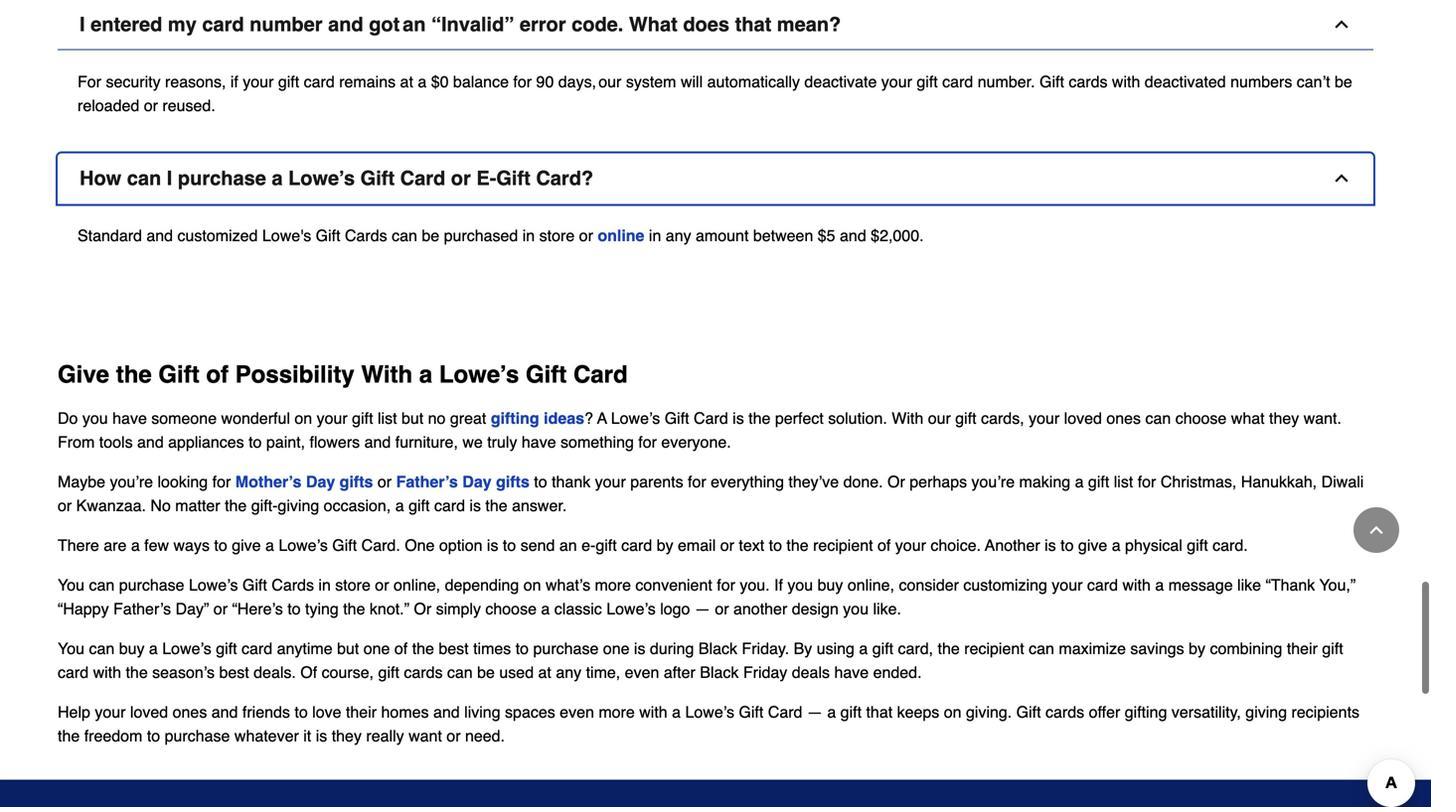 Task type: describe. For each thing, give the bounding box(es) containing it.
lowe's inside 'you can buy a lowe's gift card anytime but one of the best times to purchase one is during black friday. by using a gift card, the recipient can maximize savings by combining their gift card with the season's best deals. of course, gift cards can be used at any time, even after black friday deals have ended.'
[[162, 640, 211, 658]]

gift right "an"
[[596, 537, 617, 555]]

there
[[58, 537, 99, 555]]

cards,
[[981, 410, 1024, 428]]

we
[[462, 433, 483, 452]]

"here's
[[232, 600, 283, 619]]

gift left card?
[[496, 167, 530, 190]]

or inside how can i purchase a lowe's gift card or e-gift card? button
[[451, 167, 471, 190]]

for inside you can purchase lowe's gift cards in store or online, depending on what's more convenient for you. if you buy online, consider customizing your card with a message like "thank you," "happy father's day" or "here's to tying the knot." or simply choose a classic lowe's logo — or another design you like.
[[717, 576, 735, 595]]

design
[[792, 600, 839, 619]]

customizing
[[963, 576, 1047, 595]]

1 vertical spatial be
[[422, 227, 439, 245]]

season's
[[152, 664, 215, 682]]

the left gift-
[[225, 497, 247, 515]]

that inside help your loved ones and friends to love their homes and living spaces even more with a lowe's gift card — a gift that keeps on giving. gift cards offer gifting versatility, giving recipients the freedom to purchase whatever it is they really want or need.
[[866, 704, 893, 722]]

a
[[597, 410, 607, 428]]

and right 'flowers'
[[364, 433, 391, 452]]

lowe's inside help your loved ones and friends to love their homes and living spaces even more with a lowe's gift card — a gift that keeps on giving. gift cards offer gifting versatility, giving recipients the freedom to purchase whatever it is they really want or need.
[[685, 704, 734, 722]]

no
[[150, 497, 171, 515]]

gift right giving.
[[1016, 704, 1041, 722]]

reasons,
[[165, 73, 226, 91]]

can up living
[[447, 664, 473, 682]]

lowe's up day"
[[189, 576, 238, 595]]

and up want
[[433, 704, 460, 722]]

on inside help your loved ones and friends to love their homes and living spaces even more with a lowe's gift card — a gift that keeps on giving. gift cards offer gifting versatility, giving recipients the freedom to purchase whatever it is they really want or need.
[[944, 704, 962, 722]]

store inside you can purchase lowe's gift cards in store or online, depending on what's more convenient for you. if you buy online, consider customizing your card with a message like "thank you," "happy father's day" or "here's to tying the knot." or simply choose a classic lowe's logo — or another design you like.
[[335, 576, 371, 595]]

0 vertical spatial gifting
[[491, 410, 539, 428]]

card up help
[[58, 664, 89, 682]]

buy inside 'you can buy a lowe's gift card anytime but one of the best times to purchase one is during black friday. by using a gift card, the recipient can maximize savings by combining their gift card with the season's best deals. of course, gift cards can be used at any time, even after black friday deals have ended.'
[[119, 640, 145, 658]]

choose inside ? a lowe's gift card is the perfect solution. with our gift cards, your loved ones can choose what they want. from tools and appliances to paint, flowers and furniture, we truly have something for everyone.
[[1175, 410, 1227, 428]]

1 you're from the left
[[110, 473, 153, 492]]

"thank
[[1266, 576, 1315, 595]]

by inside 'you can buy a lowe's gift card anytime but one of the best times to purchase one is during black friday. by using a gift card, the recipient can maximize savings by combining their gift card with the season's best deals. of course, gift cards can be used at any time, even after black friday deals have ended.'
[[1189, 640, 1205, 658]]

what
[[629, 13, 678, 36]]

gift inside ? a lowe's gift card is the perfect solution. with our gift cards, your loved ones can choose what they want. from tools and appliances to paint, flowers and furniture, we truly have something for everyone.
[[665, 410, 689, 428]]

card inside you can purchase lowe's gift cards in store or online, depending on what's more convenient for you. if you buy online, consider customizing your card with a message like "thank you," "happy father's day" or "here's to tying the knot." or simply choose a classic lowe's logo — or another design you like.
[[1087, 576, 1118, 595]]

solution.
[[828, 410, 887, 428]]

gift down "you,""
[[1322, 640, 1343, 658]]

purchase inside button
[[178, 167, 266, 190]]

a up no
[[419, 361, 432, 389]]

with inside help your loved ones and friends to love their homes and living spaces even more with a lowe's gift card — a gift that keeps on giving. gift cards offer gifting versatility, giving recipients the freedom to purchase whatever it is they really want or need.
[[639, 704, 667, 722]]

and left friends
[[211, 704, 238, 722]]

recipient inside 'you can buy a lowe's gift card anytime but one of the best times to purchase one is during black friday. by using a gift card, the recipient can maximize savings by combining their gift card with the season's best deals. of course, gift cards can be used at any time, even after black friday deals have ended.'
[[964, 640, 1024, 658]]

the right give
[[116, 361, 152, 389]]

loved inside ? a lowe's gift card is the perfect solution. with our gift cards, your loved ones can choose what they want. from tools and appliances to paint, flowers and furniture, we truly have something for everyone.
[[1064, 410, 1102, 428]]

a down physical at the bottom
[[1155, 576, 1164, 595]]

a right are
[[131, 537, 140, 555]]

customized
[[177, 227, 258, 245]]

or inside to thank your parents for everything they've done. or perhaps you're making a gift list for christmas, hanukkah, diwali or kwanzaa. no matter the gift-giving occasion, a gift card is the answer.
[[887, 473, 905, 492]]

0 vertical spatial best
[[439, 640, 469, 658]]

savings
[[1130, 640, 1184, 658]]

they've
[[788, 473, 839, 492]]

you.
[[740, 576, 770, 595]]

purchase inside you can purchase lowe's gift cards in store or online, depending on what's more convenient for you. if you buy online, consider customizing your card with a message like "thank you," "happy father's day" or "here's to tying the knot." or simply choose a classic lowe's logo — or another design you like.
[[119, 576, 184, 595]]

1 online, from the left
[[393, 576, 440, 595]]

at inside for security reasons, if your gift card remains at a $0 balance for 90 days, our system will automatically deactivate your gift card number. gift cards with deactivated numbers can't be reloaded or reused.
[[400, 73, 413, 91]]

gift left card.
[[1187, 537, 1208, 555]]

a right occasion,
[[395, 497, 404, 515]]

lowe's up the 'great'
[[439, 361, 519, 389]]

depending
[[445, 576, 519, 595]]

gift right lowe's
[[316, 227, 340, 245]]

to inside ? a lowe's gift card is the perfect solution. with our gift cards, your loved ones can choose what they want. from tools and appliances to paint, flowers and furniture, we truly have something for everyone.
[[249, 433, 262, 452]]

scroll to top element
[[1354, 508, 1399, 554]]

or right day"
[[213, 600, 228, 619]]

mother's day gifts link
[[235, 473, 373, 492]]

0 vertical spatial black
[[698, 640, 737, 658]]

standard and customized lowe's gift cards can be purchased in store or online in any amount between $5 and $2,000.
[[78, 227, 924, 245]]

with inside 'you can buy a lowe's gift card anytime but one of the best times to purchase one is during black friday. by using a gift card, the recipient can maximize savings by combining their gift card with the season's best deals. of course, gift cards can be used at any time, even after black friday deals have ended.'
[[93, 664, 121, 682]]

1 vertical spatial black
[[700, 664, 739, 682]]

our
[[928, 410, 951, 428]]

my
[[168, 13, 197, 36]]

someone
[[151, 410, 217, 428]]

2 give from the left
[[1078, 537, 1107, 555]]

if
[[774, 576, 783, 595]]

2 horizontal spatial of
[[878, 537, 891, 555]]

using
[[817, 640, 855, 658]]

you,"
[[1319, 576, 1356, 595]]

more inside help your loved ones and friends to love their homes and living spaces even more with a lowe's gift card — a gift that keeps on giving. gift cards offer gifting versatility, giving recipients the freedom to purchase whatever it is they really want or need.
[[599, 704, 635, 722]]

after
[[664, 664, 695, 682]]

is inside help your loved ones and friends to love their homes and living spaces even more with a lowe's gift card — a gift that keeps on giving. gift cards offer gifting versatility, giving recipients the freedom to purchase whatever it is they really want or need.
[[316, 728, 327, 746]]

the up homes
[[412, 640, 434, 658]]

reloaded
[[78, 97, 139, 115]]

knot."
[[370, 600, 409, 619]]

is right option
[[487, 537, 498, 555]]

your right if
[[243, 73, 274, 91]]

or left another
[[715, 600, 729, 619]]

to thank your parents for everything they've done. or perhaps you're making a gift list for christmas, hanukkah, diwali or kwanzaa. no matter the gift-giving occasion, a gift card is the answer.
[[58, 473, 1364, 515]]

a right making at bottom right
[[1075, 473, 1084, 492]]

0 vertical spatial list
[[378, 410, 397, 428]]

i entered my card number and got an "invalid" error code. what does that mean? button
[[58, 0, 1373, 50]]

card.
[[1212, 537, 1248, 555]]

for left the christmas,
[[1138, 473, 1156, 492]]

done.
[[843, 473, 883, 492]]

1 day from the left
[[306, 473, 335, 492]]

appliances
[[168, 433, 244, 452]]

1 horizontal spatial father's
[[396, 473, 458, 492]]

0 vertical spatial on
[[295, 410, 312, 428]]

can inside you can purchase lowe's gift cards in store or online, depending on what's more convenient for you. if you buy online, consider customizing your card with a message like "thank you," "happy father's day" or "here's to tying the knot." or simply choose a classic lowe's logo — or another design you like.
[[89, 576, 115, 595]]

reused.
[[162, 97, 215, 115]]

a left classic
[[541, 600, 550, 619]]

i inside button
[[167, 167, 172, 190]]

to up it
[[295, 704, 308, 722]]

diwali
[[1321, 473, 1364, 492]]

purchase inside 'you can buy a lowe's gift card anytime but one of the best times to purchase one is during black friday. by using a gift card, the recipient can maximize savings by combining their gift card with the season's best deals. of course, gift cards can be used at any time, even after black friday deals have ended.'
[[533, 640, 599, 658]]

cards for in
[[272, 576, 314, 595]]

or left text on the right of the page
[[720, 537, 734, 555]]

in inside you can purchase lowe's gift cards in store or online, depending on what's more convenient for you. if you buy online, consider customizing your card with a message like "thank you," "happy father's day" or "here's to tying the knot." or simply choose a classic lowe's logo — or another design you like.
[[318, 576, 331, 595]]

you can purchase lowe's gift cards in store or online, depending on what's more convenient for you. if you buy online, consider customizing your card with a message like "thank you," "happy father's day" or "here's to tying the knot." or simply choose a classic lowe's logo — or another design you like.
[[58, 576, 1356, 619]]

0 vertical spatial have
[[112, 410, 147, 428]]

to inside 'you can buy a lowe's gift card anytime but one of the best times to purchase one is during black friday. by using a gift card, the recipient can maximize savings by combining their gift card with the season's best deals. of course, gift cards can be used at any time, even after black friday deals have ended.'
[[516, 640, 529, 658]]

maybe
[[58, 473, 105, 492]]

or left "online"
[[579, 227, 593, 245]]

the left season's
[[126, 664, 148, 682]]

can inside ? a lowe's gift card is the perfect solution. with our gift cards, your loved ones can choose what they want. from tools and appliances to paint, flowers and furniture, we truly have something for everyone.
[[1145, 410, 1171, 428]]

lowe's left logo
[[606, 600, 656, 619]]

or inside to thank your parents for everything they've done. or perhaps you're making a gift list for christmas, hanukkah, diwali or kwanzaa. no matter the gift-giving occasion, a gift card is the answer.
[[58, 497, 72, 515]]

choose inside you can purchase lowe's gift cards in store or online, depending on what's more convenient for you. if you buy online, consider customizing your card with a message like "thank you," "happy father's day" or "here's to tying the knot." or simply choose a classic lowe's logo — or another design you like.
[[485, 600, 537, 619]]

how can i purchase a lowe's gift card or e-gift card? button
[[58, 154, 1373, 204]]

a down after
[[672, 704, 681, 722]]

gift up 'flowers'
[[352, 410, 373, 428]]

giving inside help your loved ones and friends to love their homes and living spaces even more with a lowe's gift card — a gift that keeps on giving. gift cards offer gifting versatility, giving recipients the freedom to purchase whatever it is they really want or need.
[[1245, 704, 1287, 722]]

perfect
[[775, 410, 824, 428]]

your inside to thank your parents for everything they've done. or perhaps you're making a gift list for christmas, hanukkah, diwali or kwanzaa. no matter the gift-giving occasion, a gift card is the answer.
[[595, 473, 626, 492]]

purchased
[[444, 227, 518, 245]]

gift up gifting ideas 'link'
[[526, 361, 567, 389]]

gift inside ? a lowe's gift card is the perfect solution. with our gift cards, your loved ones can choose what they want. from tools and appliances to paint, flowers and furniture, we truly have something for everyone.
[[955, 410, 976, 428]]

tying
[[305, 600, 339, 619]]

your right deactivate
[[881, 73, 912, 91]]

to left send
[[503, 537, 516, 555]]

how
[[80, 167, 121, 190]]

to inside you can purchase lowe's gift cards in store or online, depending on what's more convenient for you. if you buy online, consider customizing your card with a message like "thank you," "happy father's day" or "here's to tying the knot." or simply choose a classic lowe's logo — or another design you like.
[[287, 600, 301, 619]]

living
[[464, 704, 500, 722]]

the down father's day gifts link
[[485, 497, 507, 515]]

friends
[[242, 704, 290, 722]]

everyone.
[[661, 433, 731, 452]]

$0
[[431, 73, 449, 91]]

like
[[1237, 576, 1261, 595]]

that inside button
[[735, 13, 771, 36]]

classic
[[554, 600, 602, 619]]

0 horizontal spatial by
[[657, 537, 673, 555]]

they inside help your loved ones and friends to love their homes and living spaces even more with a lowe's gift card — a gift that keeps on giving. gift cards offer gifting versatility, giving recipients the freedom to purchase whatever it is they really want or need.
[[332, 728, 362, 746]]

0 vertical spatial any
[[666, 227, 691, 245]]

you for you can buy a lowe's gift card anytime but one of the best times to purchase one is during black friday. by using a gift card, the recipient can maximize savings by combining their gift card with the season's best deals. of course, gift cards can be used at any time, even after black friday deals have ended.
[[58, 640, 84, 658]]

2 day from the left
[[462, 473, 492, 492]]

amount
[[696, 227, 749, 245]]

furniture,
[[395, 433, 458, 452]]

? a lowe's gift card is the perfect solution. with our gift cards, your loved ones can choose what they want. from tools and appliances to paint, flowers and furniture, we truly have something for everyone.
[[58, 410, 1342, 452]]

for inside for security reasons, if your gift card remains at a $0 balance for 90 days, our system will automatically deactivate your gift card number. gift cards with deactivated numbers can't be reloaded or reused.
[[513, 73, 532, 91]]

christmas,
[[1161, 473, 1237, 492]]

at inside 'you can buy a lowe's gift card anytime but one of the best times to purchase one is during black friday. by using a gift card, the recipient can maximize savings by combining their gift card with the season's best deals. of course, gift cards can be used at any time, even after black friday deals have ended.'
[[538, 664, 551, 682]]

gift inside you can purchase lowe's gift cards in store or online, depending on what's more convenient for you. if you buy online, consider customizing your card with a message like "thank you," "happy father's day" or "here's to tying the knot." or simply choose a classic lowe's logo — or another design you like.
[[242, 576, 267, 595]]

what's
[[546, 576, 590, 595]]

keeps
[[897, 704, 939, 722]]

anytime
[[277, 640, 333, 658]]

maximize
[[1059, 640, 1126, 658]]

your up 'flowers'
[[317, 410, 348, 428]]

be inside 'you can buy a lowe's gift card anytime but one of the best times to purchase one is during black friday. by using a gift card, the recipient can maximize savings by combining their gift card with the season's best deals. of course, gift cards can be used at any time, even after black friday deals have ended.'
[[477, 664, 495, 682]]

occasion,
[[324, 497, 391, 515]]

deactivated
[[1145, 73, 1226, 91]]

and right $5
[[840, 227, 866, 245]]

what
[[1231, 410, 1265, 428]]

gift left number.
[[917, 73, 938, 91]]

does
[[683, 13, 729, 36]]

another
[[985, 537, 1040, 555]]

and right tools
[[137, 433, 164, 452]]

$2,000.
[[871, 227, 924, 245]]

"happy
[[58, 600, 109, 619]]

cards inside 'you can buy a lowe's gift card anytime but one of the best times to purchase one is during black friday. by using a gift card, the recipient can maximize savings by combining their gift card with the season's best deals. of course, gift cards can be used at any time, even after black friday deals have ended.'
[[404, 664, 443, 682]]

"invalid"
[[431, 13, 514, 36]]

card left the remains
[[304, 73, 335, 91]]

a down gift-
[[265, 537, 274, 555]]

0 horizontal spatial recipient
[[813, 537, 873, 555]]

the inside help your loved ones and friends to love their homes and living spaces even more with a lowe's gift card — a gift that keeps on giving. gift cards offer gifting versatility, giving recipients the freedom to purchase whatever it is they really want or need.
[[58, 728, 80, 746]]

— inside help your loved ones and friends to love their homes and living spaces even more with a lowe's gift card — a gift that keeps on giving. gift cards offer gifting versatility, giving recipients the freedom to purchase whatever it is they really want or need.
[[807, 704, 823, 722]]

gift left card. at the left bottom of page
[[332, 537, 357, 555]]

gifting ideas link
[[491, 410, 584, 428]]

more inside you can purchase lowe's gift cards in store or online, depending on what's more convenient for you. if you buy online, consider customizing your card with a message like "thank you," "happy father's day" or "here's to tying the knot." or simply choose a classic lowe's logo — or another design you like.
[[595, 576, 631, 595]]

2 gifts from the left
[[496, 473, 530, 492]]

card inside help your loved ones and friends to love their homes and living spaces even more with a lowe's gift card — a gift that keeps on giving. gift cards offer gifting versatility, giving recipients the freedom to purchase whatever it is they really want or need.
[[768, 704, 802, 722]]

standard
[[78, 227, 142, 245]]

card.
[[361, 537, 400, 555]]

maybe you're looking for mother's day gifts or father's day gifts
[[58, 473, 530, 492]]

another
[[733, 600, 787, 619]]

can inside button
[[127, 167, 161, 190]]

a right using
[[859, 640, 868, 658]]

card up deals.
[[242, 640, 272, 658]]

gift right making at bottom right
[[1088, 473, 1109, 492]]

or inside you can purchase lowe's gift cards in store or online, depending on what's more convenient for you. if you buy online, consider customizing your card with a message like "thank you," "happy father's day" or "here's to tying the knot." or simply choose a classic lowe's logo — or another design you like.
[[414, 600, 431, 619]]

card inside ? a lowe's gift card is the perfect solution. with our gift cards, your loved ones can choose what they want. from tools and appliances to paint, flowers and furniture, we truly have something for everyone.
[[694, 410, 728, 428]]

i inside button
[[80, 13, 85, 36]]

want
[[408, 728, 442, 746]]

help
[[58, 704, 90, 722]]

and inside button
[[328, 13, 363, 36]]

cards inside help your loved ones and friends to love their homes and living spaces even more with a lowe's gift card — a gift that keeps on giving. gift cards offer gifting versatility, giving recipients the freedom to purchase whatever it is they really want or need.
[[1045, 704, 1084, 722]]

consider
[[899, 576, 959, 595]]

homes
[[381, 704, 429, 722]]

friday.
[[742, 640, 789, 658]]

the right text on the right of the page
[[786, 537, 809, 555]]

days, our
[[558, 73, 621, 91]]

a inside for security reasons, if your gift card remains at a $0 balance for 90 days, our system will automatically deactivate your gift card number. gift cards with deactivated numbers can't be reloaded or reused.
[[418, 73, 427, 91]]

few
[[144, 537, 169, 555]]

0 vertical spatial of
[[206, 361, 229, 389]]

used
[[499, 664, 534, 682]]

security
[[106, 73, 161, 91]]

for down everyone.
[[688, 473, 706, 492]]

2 vertical spatial you
[[843, 600, 869, 619]]

freedom
[[84, 728, 142, 746]]

lowe's
[[262, 227, 311, 245]]

give
[[58, 361, 109, 389]]

gift down ""here's"
[[216, 640, 237, 658]]

a left physical at the bottom
[[1112, 537, 1121, 555]]

gift down the remains
[[360, 167, 395, 190]]

1 vertical spatial best
[[219, 664, 249, 682]]

to right 'ways' at the left of the page
[[214, 537, 227, 555]]

even inside 'you can buy a lowe's gift card anytime but one of the best times to purchase one is during black friday. by using a gift card, the recipient can maximize savings by combining their gift card with the season's best deals. of course, gift cards can be used at any time, even after black friday deals have ended.'
[[625, 664, 659, 682]]

is inside 'you can buy a lowe's gift card anytime but one of the best times to purchase one is during black friday. by using a gift card, the recipient can maximize savings by combining their gift card with the season's best deals. of course, gift cards can be used at any time, even after black friday deals have ended.'
[[634, 640, 645, 658]]



Task type: vqa. For each thing, say whether or not it's contained in the screenshot.
bottommost of
yes



Task type: locate. For each thing, give the bounding box(es) containing it.
1 horizontal spatial be
[[477, 664, 495, 682]]

and right standard
[[146, 227, 173, 245]]

0 vertical spatial they
[[1269, 410, 1299, 428]]

0 horizontal spatial gifting
[[491, 410, 539, 428]]

0 vertical spatial store
[[539, 227, 575, 245]]

1 horizontal spatial cards
[[345, 227, 387, 245]]

you inside 'you can buy a lowe's gift card anytime but one of the best times to purchase one is during black friday. by using a gift card, the recipient can maximize savings by combining their gift card with the season's best deals. of course, gift cards can be used at any time, even after black friday deals have ended.'
[[58, 640, 84, 658]]

1 vertical spatial they
[[332, 728, 362, 746]]

0 vertical spatial giving
[[278, 497, 319, 515]]

1 vertical spatial you
[[787, 576, 813, 595]]

cards inside for security reasons, if your gift card remains at a $0 balance for 90 days, our system will automatically deactivate your gift card number. gift cards with deactivated numbers can't be reloaded or reused.
[[1069, 73, 1108, 91]]

great
[[450, 410, 486, 428]]

a
[[418, 73, 427, 91], [272, 167, 283, 190], [419, 361, 432, 389], [1075, 473, 1084, 492], [395, 497, 404, 515], [131, 537, 140, 555], [265, 537, 274, 555], [1112, 537, 1121, 555], [1155, 576, 1164, 595], [541, 600, 550, 619], [149, 640, 158, 658], [859, 640, 868, 658], [672, 704, 681, 722], [827, 704, 836, 722]]

card
[[202, 13, 244, 36], [304, 73, 335, 91], [942, 73, 973, 91], [434, 497, 465, 515], [621, 537, 652, 555], [1087, 576, 1118, 595], [242, 640, 272, 658], [58, 664, 89, 682]]

gift down friday on the bottom right of page
[[739, 704, 764, 722]]

have inside 'you can buy a lowe's gift card anytime but one of the best times to purchase one is during black friday. by using a gift card, the recipient can maximize savings by combining their gift card with the season's best deals. of course, gift cards can be used at any time, even after black friday deals have ended.'
[[834, 664, 869, 682]]

can right "how"
[[127, 167, 161, 190]]

the inside ? a lowe's gift card is the perfect solution. with our gift cards, your loved ones can choose what they want. from tools and appliances to paint, flowers and furniture, we truly have something for everyone.
[[748, 410, 771, 428]]

1 horizontal spatial any
[[666, 227, 691, 245]]

simply
[[436, 600, 481, 619]]

1 horizontal spatial store
[[539, 227, 575, 245]]

recipients
[[1291, 704, 1359, 722]]

gift inside help your loved ones and friends to love their homes and living spaces even more with a lowe's gift card — a gift that keeps on giving. gift cards offer gifting versatility, giving recipients the freedom to purchase whatever it is they really want or need.
[[840, 704, 862, 722]]

help your loved ones and friends to love their homes and living spaces even more with a lowe's gift card — a gift that keeps on giving. gift cards offer gifting versatility, giving recipients the freedom to purchase whatever it is they really want or need.
[[58, 704, 1359, 746]]

text
[[739, 537, 764, 555]]

1 vertical spatial giving
[[1245, 704, 1287, 722]]

1 vertical spatial list
[[1114, 473, 1133, 492]]

0 horizontal spatial online,
[[393, 576, 440, 595]]

cards for can
[[345, 227, 387, 245]]

friday
[[743, 664, 787, 682]]

0 vertical spatial cards
[[1069, 73, 1108, 91]]

the inside you can purchase lowe's gift cards in store or online, depending on what's more convenient for you. if you buy online, consider customizing your card with a message like "thank you," "happy father's day" or "here's to tying the knot." or simply choose a classic lowe's logo — or another design you like.
[[343, 600, 365, 619]]

any left amount
[[666, 227, 691, 245]]

0 horizontal spatial any
[[556, 664, 581, 682]]

be inside for security reasons, if your gift card remains at a $0 balance for 90 days, our system will automatically deactivate your gift card number. gift cards with deactivated numbers can't be reloaded or reused.
[[1335, 73, 1352, 91]]

there are a few ways to give a lowe's gift card. one option is to send an e-gift card by email or text to the recipient of your choice. another is to give a physical gift card.
[[58, 537, 1248, 555]]

lowe's down after
[[685, 704, 734, 722]]

lowe's inside ? a lowe's gift card is the perfect solution. with our gift cards, your loved ones can choose what they want. from tools and appliances to paint, flowers and furniture, we truly have something for everyone.
[[611, 410, 660, 428]]

or
[[887, 473, 905, 492], [414, 600, 431, 619]]

1 horizontal spatial at
[[538, 664, 551, 682]]

tools
[[99, 433, 133, 452]]

you inside you can purchase lowe's gift cards in store or online, depending on what's more convenient for you. if you buy online, consider customizing your card with a message like "thank you," "happy father's day" or "here's to tying the knot." or simply choose a classic lowe's logo — or another design you like.
[[58, 576, 84, 595]]

1 vertical spatial that
[[866, 704, 893, 722]]

0 horizontal spatial in
[[318, 576, 331, 595]]

at right used
[[538, 664, 551, 682]]

or right the knot."
[[414, 600, 431, 619]]

gifting inside help your loved ones and friends to love their homes and living spaces even more with a lowe's gift card — a gift that keeps on giving. gift cards offer gifting versatility, giving recipients the freedom to purchase whatever it is they really want or need.
[[1125, 704, 1167, 722]]

can't
[[1297, 73, 1330, 91]]

even left after
[[625, 664, 659, 682]]

gift
[[278, 73, 299, 91], [917, 73, 938, 91], [352, 410, 373, 428], [955, 410, 976, 428], [1088, 473, 1109, 492], [408, 497, 430, 515], [596, 537, 617, 555], [1187, 537, 1208, 555], [216, 640, 237, 658], [872, 640, 893, 658], [1322, 640, 1343, 658], [378, 664, 399, 682], [840, 704, 862, 722]]

gift up everyone.
[[665, 410, 689, 428]]

loved inside help your loved ones and friends to love their homes and living spaces even more with a lowe's gift card — a gift that keeps on giving. gift cards offer gifting versatility, giving recipients the freedom to purchase whatever it is they really want or need.
[[130, 704, 168, 722]]

card inside how can i purchase a lowe's gift card or e-gift card? button
[[400, 167, 445, 190]]

is inside to thank your parents for everything they've done. or perhaps you're making a gift list for christmas, hanukkah, diwali or kwanzaa. no matter the gift-giving occasion, a gift card is the answer.
[[469, 497, 481, 515]]

day
[[306, 473, 335, 492], [462, 473, 492, 492]]

1 horizontal spatial you
[[787, 576, 813, 595]]

their inside help your loved ones and friends to love their homes and living spaces even more with a lowe's gift card — a gift that keeps on giving. gift cards offer gifting versatility, giving recipients the freedom to purchase whatever it is they really want or need.
[[346, 704, 377, 722]]

but inside 'you can buy a lowe's gift card anytime but one of the best times to purchase one is during black friday. by using a gift card, the recipient can maximize savings by combining their gift card with the season's best deals. of course, gift cards can be used at any time, even after black friday deals have ended.'
[[337, 640, 359, 658]]

or down security
[[144, 97, 158, 115]]

store down card?
[[539, 227, 575, 245]]

1 horizontal spatial gifts
[[496, 473, 530, 492]]

any left time,
[[556, 664, 581, 682]]

2 one from the left
[[603, 640, 630, 658]]

have inside ? a lowe's gift card is the perfect solution. with our gift cards, your loved ones can choose what they want. from tools and appliances to paint, flowers and furniture, we truly have something for everyone.
[[522, 433, 556, 452]]

on
[[295, 410, 312, 428], [523, 576, 541, 595], [944, 704, 962, 722]]

and
[[328, 13, 363, 36], [146, 227, 173, 245], [840, 227, 866, 245], [137, 433, 164, 452], [364, 433, 391, 452], [211, 704, 238, 722], [433, 704, 460, 722]]

gift up one
[[408, 497, 430, 515]]

1 vertical spatial any
[[556, 664, 581, 682]]

with inside you can purchase lowe's gift cards in store or online, depending on what's more convenient for you. if you buy online, consider customizing your card with a message like "thank you," "happy father's day" or "here's to tying the knot." or simply choose a classic lowe's logo — or another design you like.
[[1122, 576, 1151, 595]]

with up furniture,
[[361, 361, 413, 389]]

i left entered
[[80, 13, 85, 36]]

can down "happy
[[89, 640, 115, 658]]

gifts up answer. on the left
[[496, 473, 530, 492]]

2 you from the top
[[58, 640, 84, 658]]

your inside you can purchase lowe's gift cards in store or online, depending on what's more convenient for you. if you buy online, consider customizing your card with a message like "thank you," "happy father's day" or "here's to tying the knot." or simply choose a classic lowe's logo — or another design you like.
[[1052, 576, 1083, 595]]

0 horizontal spatial their
[[346, 704, 377, 722]]

cards down how can i purchase a lowe's gift card or e-gift card?
[[345, 227, 387, 245]]

— right logo
[[695, 600, 710, 619]]

0 horizontal spatial have
[[112, 410, 147, 428]]

lowe's
[[288, 167, 355, 190], [439, 361, 519, 389], [611, 410, 660, 428], [279, 537, 328, 555], [189, 576, 238, 595], [606, 600, 656, 619], [162, 640, 211, 658], [685, 704, 734, 722]]

for inside ? a lowe's gift card is the perfect solution. with our gift cards, your loved ones can choose what they want. from tools and appliances to paint, flowers and furniture, we truly have something for everyone.
[[638, 433, 657, 452]]

1 horizontal spatial of
[[394, 640, 408, 658]]

0 horizontal spatial you
[[82, 410, 108, 428]]

1 horizontal spatial one
[[603, 640, 630, 658]]

everything
[[711, 473, 784, 492]]

1 horizontal spatial with
[[892, 410, 923, 428]]

in
[[522, 227, 535, 245], [649, 227, 661, 245], [318, 576, 331, 595]]

gifting
[[491, 410, 539, 428], [1125, 704, 1167, 722]]

give down gift-
[[232, 537, 261, 555]]

or inside help your loved ones and friends to love their homes and living spaces even more with a lowe's gift card — a gift that keeps on giving. gift cards offer gifting versatility, giving recipients the freedom to purchase whatever it is they really want or need.
[[447, 728, 461, 746]]

ones inside ? a lowe's gift card is the perfect solution. with our gift cards, your loved ones can choose what they want. from tools and appliances to paint, flowers and furniture, we truly have something for everyone.
[[1106, 410, 1141, 428]]

2 online, from the left
[[848, 576, 894, 595]]

recipient down done.
[[813, 537, 873, 555]]

your inside ? a lowe's gift card is the perfect solution. with our gift cards, your loved ones can choose what they want. from tools and appliances to paint, flowers and furniture, we truly have something for everyone.
[[1029, 410, 1060, 428]]

card up maximize
[[1087, 576, 1118, 595]]

gifts up occasion,
[[340, 473, 373, 492]]

1 horizontal spatial day
[[462, 473, 492, 492]]

2 horizontal spatial in
[[649, 227, 661, 245]]

2 vertical spatial be
[[477, 664, 495, 682]]

0 horizontal spatial giving
[[278, 497, 319, 515]]

— inside you can purchase lowe's gift cards in store or online, depending on what's more convenient for you. if you buy online, consider customizing your card with a message like "thank you," "happy father's day" or "here's to tying the knot." or simply choose a classic lowe's logo — or another design you like.
[[695, 600, 710, 619]]

0 horizontal spatial store
[[335, 576, 371, 595]]

for up matter
[[212, 473, 231, 492]]

their
[[1287, 640, 1318, 658], [346, 704, 377, 722]]

gift up ""here's"
[[242, 576, 267, 595]]

versatility,
[[1172, 704, 1241, 722]]

card left e-
[[400, 167, 445, 190]]

or up occasion,
[[378, 473, 392, 492]]

1 vertical spatial their
[[346, 704, 377, 722]]

chevron up image inside scroll to top "element"
[[1366, 521, 1386, 541]]

lowe's down mother's day gifts link
[[279, 537, 328, 555]]

0 horizontal spatial list
[[378, 410, 397, 428]]

0 vertical spatial father's
[[396, 473, 458, 492]]

1 horizontal spatial best
[[439, 640, 469, 658]]

recipient
[[813, 537, 873, 555], [964, 640, 1024, 658]]

1 vertical spatial you
[[58, 640, 84, 658]]

they right what
[[1269, 410, 1299, 428]]

they
[[1269, 410, 1299, 428], [332, 728, 362, 746]]

card up everyone.
[[694, 410, 728, 428]]

whatever
[[234, 728, 299, 746]]

0 vertical spatial loved
[[1064, 410, 1102, 428]]

0 vertical spatial even
[[625, 664, 659, 682]]

2 vertical spatial have
[[834, 664, 869, 682]]

of inside 'you can buy a lowe's gift card anytime but one of the best times to purchase one is during black friday. by using a gift card, the recipient can maximize savings by combining their gift card with the season's best deals. of course, gift cards can be used at any time, even after black friday deals have ended.'
[[394, 640, 408, 658]]

in up tying
[[318, 576, 331, 595]]

2 vertical spatial cards
[[1045, 704, 1084, 722]]

any
[[666, 227, 691, 245], [556, 664, 581, 682]]

0 vertical spatial by
[[657, 537, 673, 555]]

1 vertical spatial —
[[807, 704, 823, 722]]

option
[[439, 537, 482, 555]]

card up a
[[573, 361, 628, 389]]

1 gifts from the left
[[340, 473, 373, 492]]

or inside for security reasons, if your gift card remains at a $0 balance for 90 days, our system will automatically deactivate your gift card number. gift cards with deactivated numbers can't be reloaded or reused.
[[144, 97, 158, 115]]

gift right course,
[[378, 664, 399, 682]]

gift up ended.
[[872, 640, 893, 658]]

0 vertical spatial or
[[887, 473, 905, 492]]

card left number.
[[942, 73, 973, 91]]

online
[[598, 227, 644, 245]]

0 horizontal spatial be
[[422, 227, 439, 245]]

have
[[112, 410, 147, 428], [522, 433, 556, 452], [834, 664, 869, 682]]

0 vertical spatial choose
[[1175, 410, 1227, 428]]

0 horizontal spatial chevron up image
[[1332, 15, 1352, 34]]

purchase inside help your loved ones and friends to love their homes and living spaces even more with a lowe's gift card — a gift that keeps on giving. gift cards offer gifting versatility, giving recipients the freedom to purchase whatever it is they really want or need.
[[165, 728, 230, 746]]

0 horizontal spatial at
[[400, 73, 413, 91]]

of
[[300, 664, 317, 682]]

your up the consider
[[895, 537, 926, 555]]

buy inside you can purchase lowe's gift cards in store or online, depending on what's more convenient for you. if you buy online, consider customizing your card with a message like "thank you," "happy father's day" or "here's to tying the knot." or simply choose a classic lowe's logo — or another design you like.
[[817, 576, 843, 595]]

0 horizontal spatial one
[[363, 640, 390, 658]]

you're inside to thank your parents for everything they've done. or perhaps you're making a gift list for christmas, hanukkah, diwali or kwanzaa. no matter the gift-giving occasion, a gift card is the answer.
[[971, 473, 1015, 492]]

more up classic
[[595, 576, 631, 595]]

or up the knot."
[[375, 576, 389, 595]]

1 vertical spatial i
[[167, 167, 172, 190]]

1 vertical spatial have
[[522, 433, 556, 452]]

wonderful
[[221, 410, 290, 428]]

e-
[[581, 537, 596, 555]]

answer.
[[512, 497, 567, 515]]

gift-
[[251, 497, 278, 515]]

1 vertical spatial buy
[[119, 640, 145, 658]]

but up course,
[[337, 640, 359, 658]]

chevron up image
[[1332, 15, 1352, 34], [1366, 521, 1386, 541]]

1 horizontal spatial recipient
[[964, 640, 1024, 658]]

0 horizontal spatial but
[[337, 640, 359, 658]]

gifts
[[340, 473, 373, 492], [496, 473, 530, 492]]

?
[[584, 410, 593, 428]]

giving.
[[966, 704, 1012, 722]]

you for you can purchase lowe's gift cards in store or online, depending on what's more convenient for you. if you buy online, consider customizing your card with a message like "thank you," "happy father's day" or "here's to tying the knot." or simply choose a classic lowe's logo — or another design you like.
[[58, 576, 84, 595]]

2 horizontal spatial on
[[944, 704, 962, 722]]

be down times
[[477, 664, 495, 682]]

cards up homes
[[404, 664, 443, 682]]

card,
[[898, 640, 933, 658]]

0 horizontal spatial —
[[695, 600, 710, 619]]

a up season's
[[149, 640, 158, 658]]

or right done.
[[887, 473, 905, 492]]

1 horizontal spatial in
[[522, 227, 535, 245]]

father's day gifts link
[[396, 473, 530, 492]]

0 horizontal spatial on
[[295, 410, 312, 428]]

to right text on the right of the page
[[769, 537, 782, 555]]

day"
[[175, 600, 209, 619]]

list inside to thank your parents for everything they've done. or perhaps you're making a gift list for christmas, hanukkah, diwali or kwanzaa. no matter the gift-giving occasion, a gift card is the answer.
[[1114, 473, 1133, 492]]

lowe's right a
[[611, 410, 660, 428]]

with down after
[[639, 704, 667, 722]]

during
[[650, 640, 694, 658]]

0 vertical spatial but
[[401, 410, 424, 428]]

hanukkah,
[[1241, 473, 1317, 492]]

the right tying
[[343, 600, 365, 619]]

cards left offer at the bottom of page
[[1045, 704, 1084, 722]]

chevron up image
[[1332, 169, 1352, 188]]

they inside ? a lowe's gift card is the perfect solution. with our gift cards, your loved ones can choose what they want. from tools and appliances to paint, flowers and furniture, we truly have something for everyone.
[[1269, 410, 1299, 428]]

got an
[[369, 13, 426, 36]]

father's inside you can purchase lowe's gift cards in store or online, depending on what's more convenient for you. if you buy online, consider customizing your card with a message like "thank you," "happy father's day" or "here's to tying the knot." or simply choose a classic lowe's logo — or another design you like.
[[113, 600, 171, 619]]

one up course,
[[363, 640, 390, 658]]

do you have someone wonderful on your gift list but no great gifting ideas
[[58, 410, 584, 428]]

chevron up image inside i entered my card number and got an "invalid" error code. what does that mean? button
[[1332, 15, 1352, 34]]

system
[[626, 73, 676, 91]]

0 horizontal spatial day
[[306, 473, 335, 492]]

they down love
[[332, 728, 362, 746]]

ended.
[[873, 664, 922, 682]]

gift right if
[[278, 73, 299, 91]]

you right do
[[82, 410, 108, 428]]

1 horizontal spatial that
[[866, 704, 893, 722]]

0 vertical spatial their
[[1287, 640, 1318, 658]]

1 horizontal spatial gifting
[[1125, 704, 1167, 722]]

1 vertical spatial by
[[1189, 640, 1205, 658]]

with left the our
[[892, 410, 923, 428]]

1 horizontal spatial their
[[1287, 640, 1318, 658]]

1 vertical spatial on
[[523, 576, 541, 595]]

buy up design
[[817, 576, 843, 595]]

time,
[[586, 664, 620, 682]]

0 vertical spatial at
[[400, 73, 413, 91]]

logo
[[660, 600, 690, 619]]

loved
[[1064, 410, 1102, 428], [130, 704, 168, 722]]

lowe's up season's
[[162, 640, 211, 658]]

father's down furniture,
[[396, 473, 458, 492]]

card inside button
[[202, 13, 244, 36]]

times
[[473, 640, 511, 658]]

the left 'perfect'
[[748, 410, 771, 428]]

even inside help your loved ones and friends to love their homes and living spaces even more with a lowe's gift card — a gift that keeps on giving. gift cards offer gifting versatility, giving recipients the freedom to purchase whatever it is they really want or need.
[[560, 704, 594, 722]]

your right 'thank'
[[595, 473, 626, 492]]

balance
[[453, 73, 509, 91]]

any inside 'you can buy a lowe's gift card anytime but one of the best times to purchase one is during black friday. by using a gift card, the recipient can maximize savings by combining their gift card with the season's best deals. of course, gift cards can be used at any time, even after black friday deals have ended.'
[[556, 664, 581, 682]]

to up answer. on the left
[[534, 473, 547, 492]]

1 vertical spatial or
[[414, 600, 431, 619]]

is left 'perfect'
[[733, 410, 744, 428]]

online,
[[393, 576, 440, 595], [848, 576, 894, 595]]

ones inside help your loved ones and friends to love their homes and living spaces even more with a lowe's gift card — a gift that keeps on giving. gift cards offer gifting versatility, giving recipients the freedom to purchase whatever it is they really want or need.
[[173, 704, 207, 722]]

is right it
[[316, 728, 327, 746]]

making
[[1019, 473, 1070, 492]]

0 vertical spatial cards
[[345, 227, 387, 245]]

more down time,
[[599, 704, 635, 722]]

deals
[[792, 664, 830, 682]]

gift up "someone"
[[158, 361, 199, 389]]

0 horizontal spatial best
[[219, 664, 249, 682]]

0 horizontal spatial cards
[[272, 576, 314, 595]]

is inside ? a lowe's gift card is the perfect solution. with our gift cards, your loved ones can choose what they want. from tools and appliances to paint, flowers and furniture, we truly have something for everyone.
[[733, 410, 744, 428]]

lowe's inside button
[[288, 167, 355, 190]]

your inside help your loved ones and friends to love their homes and living spaces even more with a lowe's gift card — a gift that keeps on giving. gift cards offer gifting versatility, giving recipients the freedom to purchase whatever it is they really want or need.
[[95, 704, 126, 722]]

one
[[405, 537, 435, 555]]

automatically
[[707, 73, 800, 91]]

cards inside you can purchase lowe's gift cards in store or online, depending on what's more convenient for you. if you buy online, consider customizing your card with a message like "thank you," "happy father's day" or "here's to tying the knot." or simply choose a classic lowe's logo — or another design you like.
[[272, 576, 314, 595]]

1 vertical spatial of
[[878, 537, 891, 555]]

to inside to thank your parents for everything they've done. or perhaps you're making a gift list for christmas, hanukkah, diwali or kwanzaa. no matter the gift-giving occasion, a gift card is the answer.
[[534, 473, 547, 492]]

card inside to thank your parents for everything they've done. or perhaps you're making a gift list for christmas, hanukkah, diwali or kwanzaa. no matter the gift-giving occasion, a gift card is the answer.
[[434, 497, 465, 515]]

to right another
[[1060, 537, 1074, 555]]

have down using
[[834, 664, 869, 682]]

recipient up giving.
[[964, 640, 1024, 658]]

parents
[[630, 473, 683, 492]]

1 you from the top
[[58, 576, 84, 595]]

1 horizontal spatial give
[[1078, 537, 1107, 555]]

1 horizontal spatial buy
[[817, 576, 843, 595]]

to right freedom
[[147, 728, 160, 746]]

you
[[82, 410, 108, 428], [787, 576, 813, 595], [843, 600, 869, 619]]

a inside button
[[272, 167, 283, 190]]

0 horizontal spatial gifts
[[340, 473, 373, 492]]

it
[[303, 728, 311, 746]]

0 horizontal spatial give
[[232, 537, 261, 555]]

1 horizontal spatial —
[[807, 704, 823, 722]]

1 vertical spatial cards
[[272, 576, 314, 595]]

online link
[[598, 227, 644, 245]]

you right if
[[787, 576, 813, 595]]

deactivate
[[804, 73, 877, 91]]

on inside you can purchase lowe's gift cards in store or online, depending on what's more convenient for you. if you buy online, consider customizing your card with a message like "thank you," "happy father's day" or "here's to tying the knot." or simply choose a classic lowe's logo — or another design you like.
[[523, 576, 541, 595]]

a up lowe's
[[272, 167, 283, 190]]

with inside for security reasons, if your gift card remains at a $0 balance for 90 days, our system will automatically deactivate your gift card number. gift cards with deactivated numbers can't be reloaded or reused.
[[1112, 73, 1140, 91]]

1 horizontal spatial chevron up image
[[1366, 521, 1386, 541]]

1 horizontal spatial ones
[[1106, 410, 1141, 428]]

like.
[[873, 600, 901, 619]]

giving inside to thank your parents for everything they've done. or perhaps you're making a gift list for christmas, hanukkah, diwali or kwanzaa. no matter the gift-giving occasion, a gift card is the answer.
[[278, 497, 319, 515]]

the right card,
[[938, 640, 960, 658]]

cards up tying
[[272, 576, 314, 595]]

1 horizontal spatial giving
[[1245, 704, 1287, 722]]

or
[[144, 97, 158, 115], [451, 167, 471, 190], [579, 227, 593, 245], [378, 473, 392, 492], [58, 497, 72, 515], [720, 537, 734, 555], [375, 576, 389, 595], [213, 600, 228, 619], [715, 600, 729, 619], [447, 728, 461, 746]]

you left like.
[[843, 600, 869, 619]]

flowers
[[310, 433, 360, 452]]

for security reasons, if your gift card remains at a $0 balance for 90 days, our system will automatically deactivate your gift card number. gift cards with deactivated numbers can't be reloaded or reused.
[[78, 73, 1352, 115]]

with inside ? a lowe's gift card is the perfect solution. with our gift cards, your loved ones can choose what they want. from tools and appliances to paint, flowers and furniture, we truly have something for everyone.
[[892, 410, 923, 428]]

send
[[520, 537, 555, 555]]

0 vertical spatial recipient
[[813, 537, 873, 555]]

1 vertical spatial recipient
[[964, 640, 1024, 658]]

love
[[312, 704, 341, 722]]

by
[[657, 537, 673, 555], [1189, 640, 1205, 658]]

can left maximize
[[1029, 640, 1054, 658]]

can left purchased at the top left
[[392, 227, 417, 245]]

0 horizontal spatial choose
[[485, 600, 537, 619]]

deals.
[[254, 664, 296, 682]]

card right e-
[[621, 537, 652, 555]]

gift inside for security reasons, if your gift card remains at a $0 balance for 90 days, our system will automatically deactivate your gift card number. gift cards with deactivated numbers can't be reloaded or reused.
[[1039, 73, 1064, 91]]

0 horizontal spatial of
[[206, 361, 229, 389]]

1 vertical spatial chevron up image
[[1366, 521, 1386, 541]]

1 one from the left
[[363, 640, 390, 658]]

1 vertical spatial choose
[[485, 600, 537, 619]]

with up freedom
[[93, 664, 121, 682]]

1 horizontal spatial i
[[167, 167, 172, 190]]

physical
[[1125, 537, 1182, 555]]

2 you're from the left
[[971, 473, 1015, 492]]

1 give from the left
[[232, 537, 261, 555]]

number
[[250, 13, 323, 36]]

their inside 'you can buy a lowe's gift card anytime but one of the best times to purchase one is during black friday. by using a gift card, the recipient can maximize savings by combining their gift card with the season's best deals. of course, gift cards can be used at any time, even after black friday deals have ended.'
[[1287, 640, 1318, 658]]

your
[[243, 73, 274, 91], [881, 73, 912, 91], [317, 410, 348, 428], [1029, 410, 1060, 428], [595, 473, 626, 492], [895, 537, 926, 555], [1052, 576, 1083, 595], [95, 704, 126, 722]]

is right another
[[1045, 537, 1056, 555]]

0 vertical spatial more
[[595, 576, 631, 595]]

black
[[698, 640, 737, 658], [700, 664, 739, 682]]

gifting up truly
[[491, 410, 539, 428]]

2 vertical spatial on
[[944, 704, 962, 722]]

or left e-
[[451, 167, 471, 190]]

a down the deals
[[827, 704, 836, 722]]

0 horizontal spatial with
[[361, 361, 413, 389]]

to
[[249, 433, 262, 452], [534, 473, 547, 492], [214, 537, 227, 555], [503, 537, 516, 555], [769, 537, 782, 555], [1060, 537, 1074, 555], [287, 600, 301, 619], [516, 640, 529, 658], [295, 704, 308, 722], [147, 728, 160, 746]]

online, up like.
[[848, 576, 894, 595]]

loved up freedom
[[130, 704, 168, 722]]

1 horizontal spatial or
[[887, 473, 905, 492]]

is left during
[[634, 640, 645, 658]]

between
[[753, 227, 813, 245]]



